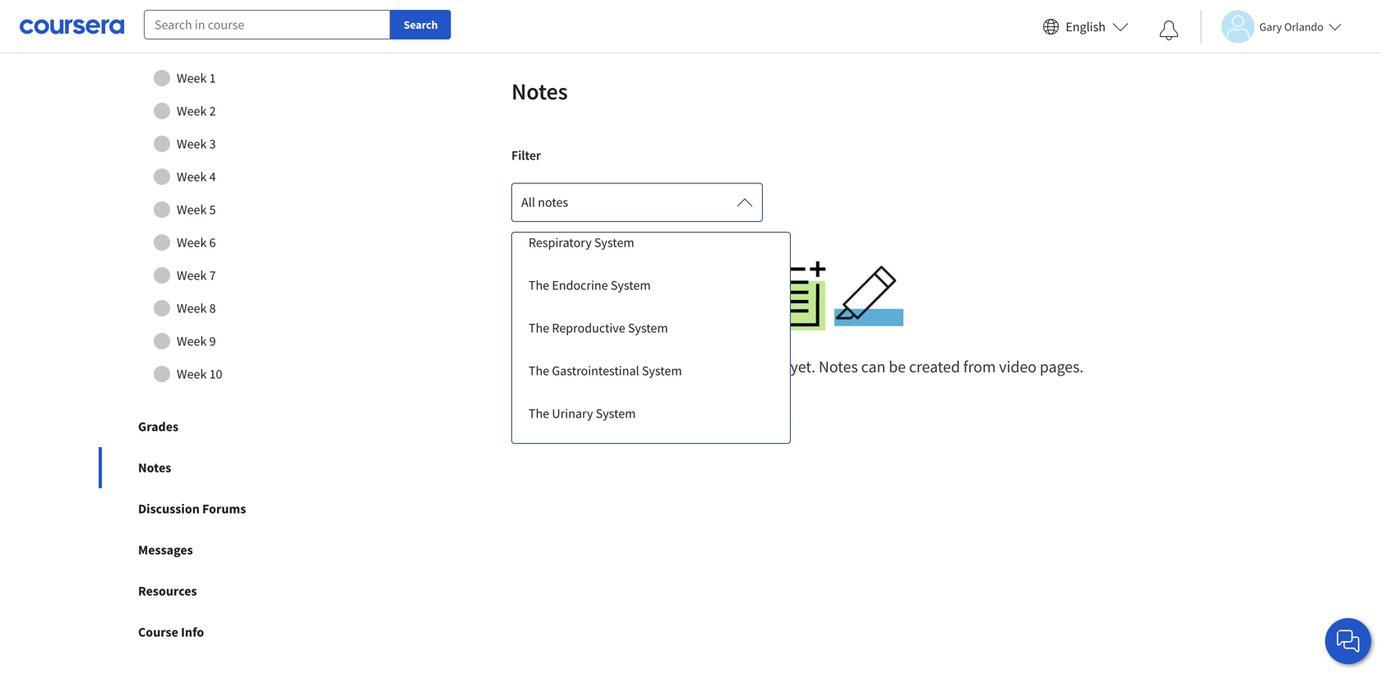 Task type: locate. For each thing, give the bounding box(es) containing it.
week left 8
[[177, 300, 207, 317]]

discussion forums link
[[99, 489, 336, 530]]

not
[[649, 357, 672, 377]]

week left 2
[[177, 103, 207, 119]]

endocrine
[[552, 277, 608, 294]]

0 vertical spatial notes
[[512, 77, 568, 106]]

course
[[138, 624, 178, 641]]

week left the 4
[[177, 169, 207, 185]]

any
[[722, 357, 747, 377]]

week 5 link
[[114, 193, 320, 226]]

system
[[594, 234, 635, 251], [611, 277, 651, 294], [628, 320, 668, 336], [642, 363, 682, 379], [596, 405, 636, 422]]

notes
[[512, 77, 568, 106], [819, 357, 858, 377], [138, 460, 171, 476]]

respiratory
[[529, 234, 592, 251]]

notes left can
[[819, 357, 858, 377]]

discussion forums
[[138, 501, 246, 517]]

1 week from the top
[[177, 70, 207, 86]]

week left 6
[[177, 234, 207, 251]]

week left 9
[[177, 333, 207, 350]]

gastrointestinal
[[552, 363, 639, 379]]

3 the from the top
[[529, 363, 549, 379]]

system for the urinary system
[[596, 405, 636, 422]]

week left 3
[[177, 136, 207, 152]]

notes right the all
[[538, 194, 568, 211]]

week 9
[[177, 333, 216, 350]]

2 the from the top
[[529, 320, 549, 336]]

the reproductive system
[[529, 320, 668, 336]]

the left endocrine
[[529, 277, 549, 294]]

week left 7
[[177, 267, 207, 284]]

the left 'gastrointestinal'
[[529, 363, 549, 379]]

messages
[[138, 542, 193, 558]]

0 vertical spatial notes
[[538, 194, 568, 211]]

forums
[[202, 501, 246, 517]]

week 4 link
[[114, 160, 320, 193]]

week 1 link
[[114, 62, 320, 95]]

search
[[404, 17, 438, 32]]

6
[[209, 234, 216, 251]]

3
[[209, 136, 216, 152]]

the endocrine system
[[529, 277, 651, 294]]

7 week from the top
[[177, 267, 207, 284]]

1 horizontal spatial notes
[[512, 77, 568, 106]]

2 week from the top
[[177, 103, 207, 119]]

week for week 7
[[177, 267, 207, 284]]

can
[[861, 357, 886, 377]]

the left urinary
[[529, 405, 549, 422]]

notes
[[538, 194, 568, 211], [750, 357, 787, 377]]

discussion
[[138, 501, 200, 517]]

week 4
[[177, 169, 216, 185]]

week left 10
[[177, 366, 207, 382]]

2 vertical spatial notes
[[138, 460, 171, 476]]

search button
[[391, 10, 451, 39]]

2
[[209, 103, 216, 119]]

filter
[[512, 147, 541, 164]]

week left 5
[[177, 202, 207, 218]]

week 6 link
[[114, 226, 320, 259]]

week 10 link
[[114, 358, 320, 391]]

9 week from the top
[[177, 333, 207, 350]]

the
[[529, 277, 549, 294], [529, 320, 549, 336], [529, 363, 549, 379], [529, 405, 549, 422]]

course info
[[138, 624, 204, 641]]

respiratory system
[[529, 234, 635, 251]]

be
[[889, 357, 906, 377]]

7
[[209, 267, 216, 284]]

the for the gastrointestinal system
[[529, 363, 549, 379]]

notes right any
[[750, 357, 787, 377]]

filter list box
[[512, 223, 790, 443]]

take notes image
[[766, 262, 835, 331]]

10 week from the top
[[177, 366, 207, 382]]

week left 1
[[177, 70, 207, 86]]

week 2 link
[[114, 95, 320, 128]]

8 week from the top
[[177, 300, 207, 317]]

week 10
[[177, 366, 222, 382]]

0 horizontal spatial notes
[[538, 194, 568, 211]]

system for the endocrine system
[[611, 277, 651, 294]]

video
[[999, 357, 1037, 377]]

0 horizontal spatial notes
[[138, 460, 171, 476]]

2 horizontal spatial notes
[[819, 357, 858, 377]]

week
[[177, 70, 207, 86], [177, 103, 207, 119], [177, 136, 207, 152], [177, 169, 207, 185], [177, 202, 207, 218], [177, 234, 207, 251], [177, 267, 207, 284], [177, 300, 207, 317], [177, 333, 207, 350], [177, 366, 207, 382]]

1 horizontal spatial notes
[[750, 357, 787, 377]]

4 week from the top
[[177, 169, 207, 185]]

week for week 8
[[177, 300, 207, 317]]

the left reproductive
[[529, 320, 549, 336]]

week 3 link
[[114, 128, 320, 160]]

you have not added any notes yet. notes can be created from video pages.
[[585, 357, 1084, 377]]

1 the from the top
[[529, 277, 549, 294]]

the gastrointestinal system
[[529, 363, 682, 379]]

notes up filter at the top left of the page
[[512, 77, 568, 106]]

week for week 4
[[177, 169, 207, 185]]

added
[[675, 357, 719, 377]]

10
[[209, 366, 222, 382]]

3 week from the top
[[177, 136, 207, 152]]

created
[[909, 357, 960, 377]]

4 the from the top
[[529, 405, 549, 422]]

notes inside popup button
[[538, 194, 568, 211]]

5 week from the top
[[177, 202, 207, 218]]

6 week from the top
[[177, 234, 207, 251]]

english
[[1066, 19, 1106, 35]]

notes down grades
[[138, 460, 171, 476]]

week 6
[[177, 234, 216, 251]]

Search in course text field
[[144, 10, 391, 39]]



Task type: vqa. For each thing, say whether or not it's contained in the screenshot.
world
no



Task type: describe. For each thing, give the bounding box(es) containing it.
reproductive
[[552, 320, 625, 336]]

week 7 link
[[114, 259, 320, 292]]

pages.
[[1040, 357, 1084, 377]]

week for week 5
[[177, 202, 207, 218]]

highlight image
[[835, 262, 904, 331]]

the urinary system
[[529, 405, 636, 422]]

you
[[585, 357, 610, 377]]

week for week 9
[[177, 333, 207, 350]]

the for the urinary system
[[529, 405, 549, 422]]

all notes
[[521, 194, 568, 211]]

system for the reproductive system
[[628, 320, 668, 336]]

english button
[[1036, 0, 1136, 53]]

chat with us image
[[1335, 628, 1362, 655]]

5
[[209, 202, 216, 218]]

course info link
[[99, 612, 336, 653]]

week for week 6
[[177, 234, 207, 251]]

1 vertical spatial notes
[[750, 357, 787, 377]]

4
[[209, 169, 216, 185]]

help center image
[[1339, 632, 1358, 651]]

yet.
[[791, 357, 816, 377]]

9
[[209, 333, 216, 350]]

grades
[[138, 419, 179, 435]]

8
[[209, 300, 216, 317]]

week 8
[[177, 300, 216, 317]]

the for the endocrine system
[[529, 277, 549, 294]]

week 5
[[177, 202, 216, 218]]

week for week 1
[[177, 70, 207, 86]]

week 1
[[177, 70, 216, 86]]

info
[[181, 624, 204, 641]]

show notifications image
[[1159, 21, 1179, 40]]

week 9 link
[[114, 325, 320, 358]]

all
[[521, 194, 535, 211]]

week 2
[[177, 103, 216, 119]]

week for week 3
[[177, 136, 207, 152]]

grades link
[[99, 406, 336, 447]]

have
[[613, 357, 646, 377]]

week 7
[[177, 267, 216, 284]]

1
[[209, 70, 216, 86]]

all notes button
[[512, 183, 763, 222]]

coursera image
[[20, 13, 124, 40]]

notes link
[[99, 447, 336, 489]]

urinary
[[552, 405, 593, 422]]

week 3
[[177, 136, 216, 152]]

the for the reproductive system
[[529, 320, 549, 336]]

system for the gastrointestinal system
[[642, 363, 682, 379]]

1 vertical spatial notes
[[819, 357, 858, 377]]

week for week 2
[[177, 103, 207, 119]]

week for week 10
[[177, 366, 207, 382]]

messages link
[[99, 530, 336, 571]]

from
[[964, 357, 996, 377]]

week 8 link
[[114, 292, 320, 325]]



